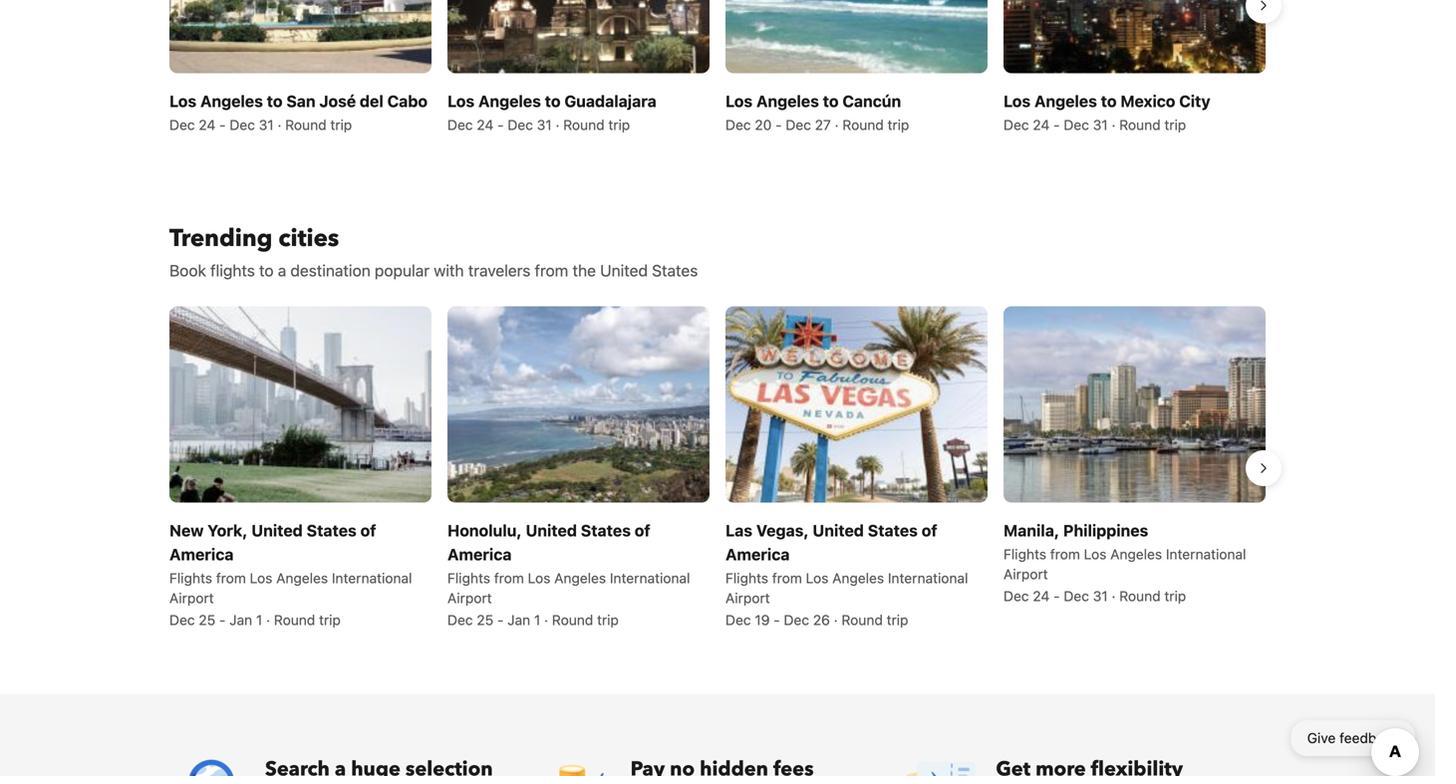 Task type: locate. For each thing, give the bounding box(es) containing it.
angeles inside new york, united states of america flights from los angeles international airport dec 25 - jan 1 · round trip
[[276, 570, 328, 586]]

from inside honolulu, united states of america flights from los angeles international airport dec 25 - jan 1 · round trip
[[494, 570, 524, 586]]

airport up '19'
[[726, 590, 770, 606]]

· inside los angeles to guadalajara dec 24 - dec 31 · round trip
[[556, 116, 560, 133]]

airport down honolulu,
[[447, 590, 492, 606]]

1 horizontal spatial jan
[[507, 612, 530, 628]]

to left guadalajara at the left of page
[[545, 91, 561, 110]]

from down honolulu,
[[494, 570, 524, 586]]

del
[[360, 91, 383, 110]]

honolulu, united states of america flights from los angeles international airport dec 25 - jan 1 · round trip
[[447, 521, 690, 628]]

international inside las vegas, united states of america flights from los angeles international airport dec 19 - dec 26 · round trip
[[888, 570, 968, 586]]

· inside "los angeles to san josé del cabo dec 24 - dec 31 · round trip"
[[277, 116, 281, 133]]

america down honolulu,
[[447, 545, 512, 564]]

1 horizontal spatial america
[[447, 545, 512, 564]]

trip inside manila, philippines flights from los angeles international airport dec 24 - dec 31 · round trip
[[1164, 588, 1186, 604]]

2 jan from the left
[[507, 612, 530, 628]]

0 horizontal spatial 1
[[256, 612, 262, 628]]

0 horizontal spatial 25
[[199, 612, 215, 628]]

24 inside "los angeles to san josé del cabo dec 24 - dec 31 · round trip"
[[199, 116, 216, 133]]

a
[[278, 261, 286, 280]]

25 down honolulu,
[[477, 612, 493, 628]]

trip inside new york, united states of america flights from los angeles international airport dec 25 - jan 1 · round trip
[[319, 612, 341, 628]]

from inside new york, united states of america flights from los angeles international airport dec 25 - jan 1 · round trip
[[216, 570, 246, 586]]

popular
[[375, 261, 430, 280]]

region containing los angeles to san josé del cabo
[[153, 0, 1282, 143]]

31 inside "los angeles to san josé del cabo dec 24 - dec 31 · round trip"
[[259, 116, 274, 133]]

flights inside manila, philippines flights from los angeles international airport dec 24 - dec 31 · round trip
[[1004, 546, 1046, 563]]

airport down manila,
[[1004, 566, 1048, 583]]

26
[[813, 612, 830, 628]]

20
[[755, 116, 772, 133]]

from down york,
[[216, 570, 246, 586]]

from left the
[[535, 261, 568, 280]]

of inside las vegas, united states of america flights from los angeles international airport dec 19 - dec 26 · round trip
[[922, 521, 937, 540]]

cancún
[[842, 91, 901, 110]]

san
[[286, 91, 315, 110]]

trip
[[330, 116, 352, 133], [608, 116, 630, 133], [888, 116, 909, 133], [1164, 116, 1186, 133], [1164, 588, 1186, 604], [319, 612, 341, 628], [597, 612, 619, 628], [887, 612, 908, 628]]

to up 27
[[823, 91, 839, 110]]

flights up '19'
[[726, 570, 768, 586]]

flights down honolulu,
[[447, 570, 490, 586]]

24 inside los angeles to guadalajara dec 24 - dec 31 · round trip
[[477, 116, 494, 133]]

america
[[169, 545, 234, 564], [447, 545, 512, 564], [726, 545, 790, 564]]

-
[[219, 116, 226, 133], [497, 116, 504, 133], [775, 116, 782, 133], [1053, 116, 1060, 133], [1053, 588, 1060, 604], [219, 612, 226, 628], [497, 612, 504, 628], [774, 612, 780, 628]]

1 horizontal spatial 1
[[534, 612, 540, 628]]

1 region from the top
[[153, 0, 1282, 143]]

feedback
[[1339, 730, 1399, 746]]

0 vertical spatial region
[[153, 0, 1282, 143]]

2 1 from the left
[[534, 612, 540, 628]]

25 inside new york, united states of america flights from los angeles international airport dec 25 - jan 1 · round trip
[[199, 612, 215, 628]]

2 horizontal spatial of
[[922, 521, 937, 540]]

flights down manila,
[[1004, 546, 1046, 563]]

from down manila,
[[1050, 546, 1080, 563]]

1 horizontal spatial of
[[635, 521, 650, 540]]

3 america from the left
[[726, 545, 790, 564]]

united inside las vegas, united states of america flights from los angeles international airport dec 19 - dec 26 · round trip
[[813, 521, 864, 540]]

round
[[285, 116, 326, 133], [563, 116, 605, 133], [842, 116, 884, 133], [1119, 116, 1161, 133], [1119, 588, 1161, 604], [274, 612, 315, 628], [552, 612, 593, 628], [842, 612, 883, 628]]

jan down york,
[[229, 612, 252, 628]]

flights
[[1004, 546, 1046, 563], [169, 570, 212, 586], [447, 570, 490, 586], [726, 570, 768, 586]]

31
[[259, 116, 274, 133], [537, 116, 552, 133], [1093, 116, 1108, 133], [1093, 588, 1108, 604]]

mexico
[[1121, 91, 1175, 110]]

of inside honolulu, united states of america flights from los angeles international airport dec 25 - jan 1 · round trip
[[635, 521, 650, 540]]

las
[[726, 521, 753, 540]]

to inside 'los angeles to mexico city dec 24 - dec 31 · round trip'
[[1101, 91, 1117, 110]]

dec inside new york, united states of america flights from los angeles international airport dec 25 - jan 1 · round trip
[[169, 612, 195, 628]]

- inside manila, philippines flights from los angeles international airport dec 24 - dec 31 · round trip
[[1053, 588, 1060, 604]]

angeles
[[200, 91, 263, 110], [478, 91, 541, 110], [756, 91, 819, 110], [1034, 91, 1097, 110], [1110, 546, 1162, 563], [276, 570, 328, 586], [554, 570, 606, 586], [832, 570, 884, 586]]

round inside new york, united states of america flights from los angeles international airport dec 25 - jan 1 · round trip
[[274, 612, 315, 628]]

1 of from the left
[[360, 521, 376, 540]]

- inside 'los angeles to mexico city dec 24 - dec 31 · round trip'
[[1053, 116, 1060, 133]]

states inside new york, united states of america flights from los angeles international airport dec 25 - jan 1 · round trip
[[307, 521, 357, 540]]

trip inside 'los angeles to mexico city dec 24 - dec 31 · round trip'
[[1164, 116, 1186, 133]]

flights inside honolulu, united states of america flights from los angeles international airport dec 25 - jan 1 · round trip
[[447, 570, 490, 586]]

america inside las vegas, united states of america flights from los angeles international airport dec 19 - dec 26 · round trip
[[726, 545, 790, 564]]

25
[[199, 612, 215, 628], [477, 612, 493, 628]]

0 horizontal spatial of
[[360, 521, 376, 540]]

airport inside manila, philippines flights from los angeles international airport dec 24 - dec 31 · round trip
[[1004, 566, 1048, 583]]

angeles inside manila, philippines flights from los angeles international airport dec 24 - dec 31 · round trip
[[1110, 546, 1162, 563]]

josé
[[319, 91, 356, 110]]

2 of from the left
[[635, 521, 650, 540]]

america down new
[[169, 545, 234, 564]]

2 america from the left
[[447, 545, 512, 564]]

united inside honolulu, united states of america flights from los angeles international airport dec 25 - jan 1 · round trip
[[526, 521, 577, 540]]

2 horizontal spatial america
[[726, 545, 790, 564]]

of inside new york, united states of america flights from los angeles international airport dec 25 - jan 1 · round trip
[[360, 521, 376, 540]]

of
[[360, 521, 376, 540], [635, 521, 650, 540], [922, 521, 937, 540]]

united right honolulu,
[[526, 521, 577, 540]]

travelers
[[468, 261, 531, 280]]

trending
[[169, 222, 272, 255]]

from
[[535, 261, 568, 280], [1050, 546, 1080, 563], [216, 570, 246, 586], [494, 570, 524, 586], [772, 570, 802, 586]]

1 horizontal spatial 25
[[477, 612, 493, 628]]

dec inside honolulu, united states of america flights from los angeles international airport dec 25 - jan 1 · round trip
[[447, 612, 473, 628]]

flights inside las vegas, united states of america flights from los angeles international airport dec 19 - dec 26 · round trip
[[726, 570, 768, 586]]

to left mexico
[[1101, 91, 1117, 110]]

region containing new york, united states of america
[[153, 298, 1282, 638]]

jan down honolulu,
[[507, 612, 530, 628]]

0 horizontal spatial america
[[169, 545, 234, 564]]

new
[[169, 521, 204, 540]]

·
[[277, 116, 281, 133], [556, 116, 560, 133], [835, 116, 839, 133], [1112, 116, 1116, 133], [1112, 588, 1116, 604], [266, 612, 270, 628], [544, 612, 548, 628], [834, 612, 838, 628]]

give
[[1307, 730, 1336, 746]]

with
[[434, 261, 464, 280]]

flights
[[210, 261, 255, 280]]

to for guadalajara
[[545, 91, 561, 110]]

states inside honolulu, united states of america flights from los angeles international airport dec 25 - jan 1 · round trip
[[581, 521, 631, 540]]

destination
[[290, 261, 370, 280]]

to left a
[[259, 261, 274, 280]]

to inside los angeles to guadalajara dec 24 - dec 31 · round trip
[[545, 91, 561, 110]]

airport down new
[[169, 590, 214, 606]]

2 25 from the left
[[477, 612, 493, 628]]

dec
[[169, 116, 195, 133], [230, 116, 255, 133], [447, 116, 473, 133], [508, 116, 533, 133], [726, 116, 751, 133], [786, 116, 811, 133], [1004, 116, 1029, 133], [1064, 116, 1089, 133], [1004, 588, 1029, 604], [1064, 588, 1089, 604], [169, 612, 195, 628], [447, 612, 473, 628], [726, 612, 751, 628], [784, 612, 809, 628]]

to inside "los angeles to san josé del cabo dec 24 - dec 31 · round trip"
[[267, 91, 283, 110]]

angeles inside las vegas, united states of america flights from los angeles international airport dec 19 - dec 26 · round trip
[[832, 570, 884, 586]]

united
[[600, 261, 648, 280], [251, 521, 303, 540], [526, 521, 577, 540], [813, 521, 864, 540]]

city
[[1179, 91, 1210, 110]]

to inside los angeles to cancún dec 20 - dec 27 · round trip
[[823, 91, 839, 110]]

international inside honolulu, united states of america flights from los angeles international airport dec 25 - jan 1 · round trip
[[610, 570, 690, 586]]

united right york,
[[251, 521, 303, 540]]

states inside trending cities book flights to a destination popular with travelers from the united states
[[652, 261, 698, 280]]

united right vegas,
[[813, 521, 864, 540]]

airport
[[1004, 566, 1048, 583], [169, 590, 214, 606], [447, 590, 492, 606], [726, 590, 770, 606]]

las vegas, united states of america flights from los angeles international airport dec 19 - dec 26 · round trip
[[726, 521, 968, 628]]

flights down new
[[169, 570, 212, 586]]

to
[[267, 91, 283, 110], [545, 91, 561, 110], [823, 91, 839, 110], [1101, 91, 1117, 110], [259, 261, 274, 280]]

states
[[652, 261, 698, 280], [307, 521, 357, 540], [581, 521, 631, 540], [868, 521, 918, 540]]

· inside 'los angeles to mexico city dec 24 - dec 31 · round trip'
[[1112, 116, 1116, 133]]

america down las on the right
[[726, 545, 790, 564]]

31 inside manila, philippines flights from los angeles international airport dec 24 - dec 31 · round trip
[[1093, 588, 1108, 604]]

19
[[755, 612, 770, 628]]

america inside new york, united states of america flights from los angeles international airport dec 25 - jan 1 · round trip
[[169, 545, 234, 564]]

las vegas, united states of america image
[[726, 306, 988, 503]]

trip inside los angeles to cancún dec 20 - dec 27 · round trip
[[888, 116, 909, 133]]

new york, united states of america flights from los angeles international airport dec 25 - jan 1 · round trip
[[169, 521, 412, 628]]

1 america from the left
[[169, 545, 234, 564]]

jan inside honolulu, united states of america flights from los angeles international airport dec 25 - jan 1 · round trip
[[507, 612, 530, 628]]

from down vegas,
[[772, 570, 802, 586]]

to left san
[[267, 91, 283, 110]]

united inside new york, united states of america flights from los angeles international airport dec 25 - jan 1 · round trip
[[251, 521, 303, 540]]

· inside manila, philippines flights from los angeles international airport dec 24 - dec 31 · round trip
[[1112, 588, 1116, 604]]

24
[[199, 116, 216, 133], [477, 116, 494, 133], [1033, 116, 1050, 133], [1033, 588, 1050, 604]]

31 inside los angeles to guadalajara dec 24 - dec 31 · round trip
[[537, 116, 552, 133]]

los
[[169, 91, 196, 110], [447, 91, 475, 110], [726, 91, 753, 110], [1004, 91, 1031, 110], [1084, 546, 1107, 563], [250, 570, 272, 586], [528, 570, 550, 586], [806, 570, 829, 586]]

region
[[153, 0, 1282, 143], [153, 298, 1282, 638]]

1 1 from the left
[[256, 612, 262, 628]]

1 jan from the left
[[229, 612, 252, 628]]

to for mexico
[[1101, 91, 1117, 110]]

angeles inside los angeles to cancún dec 20 - dec 27 · round trip
[[756, 91, 819, 110]]

25 down new
[[199, 612, 215, 628]]

jan inside new york, united states of america flights from los angeles international airport dec 25 - jan 1 · round trip
[[229, 612, 252, 628]]

1 25 from the left
[[199, 612, 215, 628]]

jan
[[229, 612, 252, 628], [507, 612, 530, 628]]

1
[[256, 612, 262, 628], [534, 612, 540, 628]]

· inside las vegas, united states of america flights from los angeles international airport dec 19 - dec 26 · round trip
[[834, 612, 838, 628]]

angeles inside honolulu, united states of america flights from los angeles international airport dec 25 - jan 1 · round trip
[[554, 570, 606, 586]]

- inside los angeles to cancún dec 20 - dec 27 · round trip
[[775, 116, 782, 133]]

international inside new york, united states of america flights from los angeles international airport dec 25 - jan 1 · round trip
[[332, 570, 412, 586]]

los inside "los angeles to san josé del cabo dec 24 - dec 31 · round trip"
[[169, 91, 196, 110]]

york,
[[207, 521, 248, 540]]

united right the
[[600, 261, 648, 280]]

airport inside honolulu, united states of america flights from los angeles international airport dec 25 - jan 1 · round trip
[[447, 590, 492, 606]]

3 of from the left
[[922, 521, 937, 540]]

international
[[1166, 546, 1246, 563], [332, 570, 412, 586], [610, 570, 690, 586], [888, 570, 968, 586]]

2 region from the top
[[153, 298, 1282, 638]]

los inside honolulu, united states of america flights from los angeles international airport dec 25 - jan 1 · round trip
[[528, 570, 550, 586]]

round inside 'los angeles to mexico city dec 24 - dec 31 · round trip'
[[1119, 116, 1161, 133]]

1 vertical spatial region
[[153, 298, 1282, 638]]

0 horizontal spatial jan
[[229, 612, 252, 628]]



Task type: describe. For each thing, give the bounding box(es) containing it.
manila, philippines flights from los angeles international airport dec 24 - dec 31 · round trip
[[1004, 521, 1246, 604]]

round inside las vegas, united states of america flights from los angeles international airport dec 19 - dec 26 · round trip
[[842, 612, 883, 628]]

los inside new york, united states of america flights from los angeles international airport dec 25 - jan 1 · round trip
[[250, 570, 272, 586]]

america inside honolulu, united states of america flights from los angeles international airport dec 25 - jan 1 · round trip
[[447, 545, 512, 564]]

honolulu,
[[447, 521, 522, 540]]

los angeles to san josé del cabo dec 24 - dec 31 · round trip
[[169, 91, 428, 133]]

to inside trending cities book flights to a destination popular with travelers from the united states
[[259, 261, 274, 280]]

book
[[169, 261, 206, 280]]

states inside las vegas, united states of america flights from los angeles international airport dec 19 - dec 26 · round trip
[[868, 521, 918, 540]]

airport inside las vegas, united states of america flights from los angeles international airport dec 19 - dec 26 · round trip
[[726, 590, 770, 606]]

1 inside honolulu, united states of america flights from los angeles international airport dec 25 - jan 1 · round trip
[[534, 612, 540, 628]]

- inside "los angeles to san josé del cabo dec 24 - dec 31 · round trip"
[[219, 116, 226, 133]]

- inside las vegas, united states of america flights from los angeles international airport dec 19 - dec 26 · round trip
[[774, 612, 780, 628]]

manila,
[[1004, 521, 1059, 540]]

los inside 'los angeles to mexico city dec 24 - dec 31 · round trip'
[[1004, 91, 1031, 110]]

airport inside new york, united states of america flights from los angeles international airport dec 25 - jan 1 · round trip
[[169, 590, 214, 606]]

to for cancún
[[823, 91, 839, 110]]

round inside los angeles to cancún dec 20 - dec 27 · round trip
[[842, 116, 884, 133]]

31 inside 'los angeles to mexico city dec 24 - dec 31 · round trip'
[[1093, 116, 1108, 133]]

trip inside los angeles to guadalajara dec 24 - dec 31 · round trip
[[608, 116, 630, 133]]

los inside manila, philippines flights from los angeles international airport dec 24 - dec 31 · round trip
[[1084, 546, 1107, 563]]

of for new york, united states of america
[[360, 521, 376, 540]]

angeles inside "los angeles to san josé del cabo dec 24 - dec 31 · round trip"
[[200, 91, 263, 110]]

international inside manila, philippines flights from los angeles international airport dec 24 - dec 31 · round trip
[[1166, 546, 1246, 563]]

los angeles to guadalajara dec 24 - dec 31 · round trip
[[447, 91, 657, 133]]

cities
[[278, 222, 339, 255]]

los angeles to mexico city dec 24 - dec 31 · round trip
[[1004, 91, 1210, 133]]

angeles inside los angeles to guadalajara dec 24 - dec 31 · round trip
[[478, 91, 541, 110]]

the
[[573, 261, 596, 280]]

from inside trending cities book flights to a destination popular with travelers from the united states
[[535, 261, 568, 280]]

· inside los angeles to cancún dec 20 - dec 27 · round trip
[[835, 116, 839, 133]]

los angeles to cancún dec 20 - dec 27 · round trip
[[726, 91, 909, 133]]

trip inside las vegas, united states of america flights from los angeles international airport dec 19 - dec 26 · round trip
[[887, 612, 908, 628]]

give feedback
[[1307, 730, 1399, 746]]

from inside las vegas, united states of america flights from los angeles international airport dec 19 - dec 26 · round trip
[[772, 570, 802, 586]]

1 inside new york, united states of america flights from los angeles international airport dec 25 - jan 1 · round trip
[[256, 612, 262, 628]]

manila, philippines image
[[1004, 306, 1266, 503]]

27
[[815, 116, 831, 133]]

of for las vegas, united states of america
[[922, 521, 937, 540]]

round inside honolulu, united states of america flights from los angeles international airport dec 25 - jan 1 · round trip
[[552, 612, 593, 628]]

guadalajara
[[564, 91, 657, 110]]

25 inside honolulu, united states of america flights from los angeles international airport dec 25 - jan 1 · round trip
[[477, 612, 493, 628]]

- inside honolulu, united states of america flights from los angeles international airport dec 25 - jan 1 · round trip
[[497, 612, 504, 628]]

· inside honolulu, united states of america flights from los angeles international airport dec 25 - jan 1 · round trip
[[544, 612, 548, 628]]

cabo
[[387, 91, 428, 110]]

united inside trending cities book flights to a destination popular with travelers from the united states
[[600, 261, 648, 280]]

from inside manila, philippines flights from los angeles international airport dec 24 - dec 31 · round trip
[[1050, 546, 1080, 563]]

- inside los angeles to guadalajara dec 24 - dec 31 · round trip
[[497, 116, 504, 133]]

24 inside manila, philippines flights from los angeles international airport dec 24 - dec 31 · round trip
[[1033, 588, 1050, 604]]

- inside new york, united states of america flights from los angeles international airport dec 25 - jan 1 · round trip
[[219, 612, 226, 628]]

philippines
[[1063, 521, 1148, 540]]

new york, united states of america image
[[169, 306, 432, 503]]

give feedback button
[[1291, 721, 1415, 756]]

flights inside new york, united states of america flights from los angeles international airport dec 25 - jan 1 · round trip
[[169, 570, 212, 586]]

vegas,
[[756, 521, 809, 540]]

america for new
[[169, 545, 234, 564]]

los inside los angeles to cancún dec 20 - dec 27 · round trip
[[726, 91, 753, 110]]

to for san
[[267, 91, 283, 110]]

· inside new york, united states of america flights from los angeles international airport dec 25 - jan 1 · round trip
[[266, 612, 270, 628]]

trip inside "los angeles to san josé del cabo dec 24 - dec 31 · round trip"
[[330, 116, 352, 133]]

trip inside honolulu, united states of america flights from los angeles international airport dec 25 - jan 1 · round trip
[[597, 612, 619, 628]]

america for las
[[726, 545, 790, 564]]

honolulu, united states of america image
[[447, 306, 710, 503]]

round inside "los angeles to san josé del cabo dec 24 - dec 31 · round trip"
[[285, 116, 326, 133]]

round inside manila, philippines flights from los angeles international airport dec 24 - dec 31 · round trip
[[1119, 588, 1161, 604]]

trending cities book flights to a destination popular with travelers from the united states
[[169, 222, 698, 280]]

angeles inside 'los angeles to mexico city dec 24 - dec 31 · round trip'
[[1034, 91, 1097, 110]]

los inside las vegas, united states of america flights from los angeles international airport dec 19 - dec 26 · round trip
[[806, 570, 829, 586]]

round inside los angeles to guadalajara dec 24 - dec 31 · round trip
[[563, 116, 605, 133]]

24 inside 'los angeles to mexico city dec 24 - dec 31 · round trip'
[[1033, 116, 1050, 133]]

los inside los angeles to guadalajara dec 24 - dec 31 · round trip
[[447, 91, 475, 110]]



Task type: vqa. For each thing, say whether or not it's contained in the screenshot.
"0.5"
no



